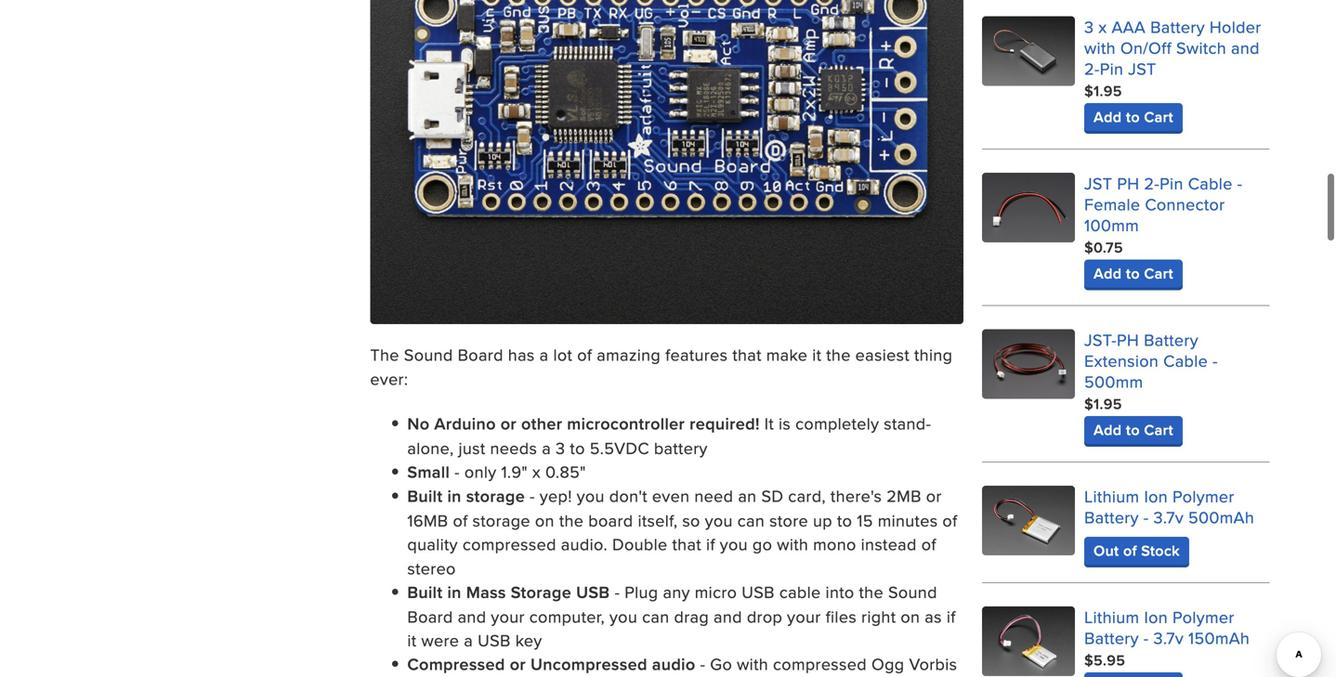 Task type: vqa. For each thing, say whether or not it's contained in the screenshot.
instead
yes



Task type: describe. For each thing, give the bounding box(es) containing it.
0 horizontal spatial usb
[[478, 629, 511, 652]]

a inside the sound board has a lot of amazing features that make it the easiest thing ever:
[[540, 343, 549, 367]]

- inside - yep! you don't even need an sd card, there's 2mb or 16mb of storage on the board itself, so you can store up to 15 minutes of quality compressed audio. double that if you go with mono instead of stereo
[[530, 484, 535, 508]]

built for built in mass storage usb
[[407, 580, 443, 605]]

the inside the sound board has a lot of amazing features that make it the easiest thing ever:
[[826, 343, 851, 367]]

mass
[[466, 580, 506, 605]]

cable for extension
[[1164, 349, 1208, 373]]

add to cart link for jst
[[1085, 103, 1183, 131]]

aaa
[[1112, 15, 1146, 39]]

audio.
[[561, 533, 608, 556]]

150mah
[[1189, 627, 1250, 650]]

for
[[443, 677, 464, 678]]

1 horizontal spatial and
[[714, 605, 742, 629]]

easiest
[[856, 343, 910, 367]]

to inside "jst ph 2-pin cable - female connector 100mm $0.75 add to cart"
[[1126, 263, 1140, 285]]

on inside - yep! you don't even need an sd card, there's 2mb or 16mb of storage on the board itself, so you can store up to 15 minutes of quality compressed audio. double that if you go with mono instead of stereo
[[535, 509, 555, 532]]

ogg
[[872, 653, 905, 676]]

out
[[1094, 540, 1119, 562]]

files,
[[570, 677, 605, 678]]

it
[[765, 412, 774, 435]]

battery inside jst-ph battery extension cable - 500mm $1.95 add to cart
[[1144, 328, 1199, 352]]

and inside "3 x aaa battery holder with on/off switch and 2-pin jst $1.95 add to cart"
[[1231, 36, 1260, 60]]

x inside small - only 1.9" x 0.85"
[[532, 460, 541, 484]]

1 horizontal spatial audio
[[652, 653, 696, 677]]

ion for 500mah
[[1145, 485, 1168, 508]]

- inside - go with compressed ogg vorbis files for longer audio files, or uncompressed wav files
[[700, 653, 706, 676]]

ph for jst-
[[1117, 328, 1140, 352]]

of inside the sound board has a lot of amazing features that make it the easiest thing ever:
[[577, 343, 592, 367]]

1.9"
[[501, 460, 528, 484]]

16mb
[[407, 509, 448, 532]]

- plug any micro usb cable into the sound board and your computer, you can drag and drop your files right on as if it were a usb key
[[407, 580, 956, 652]]

usb for micro
[[742, 580, 775, 604]]

compressed inside - yep! you don't even need an sd card, there's 2mb or 16mb of storage on the board itself, so you can store up to 15 minutes of quality compressed audio. double that if you go with mono instead of stereo
[[463, 533, 557, 556]]

female
[[1085, 192, 1141, 216]]

ph for jst
[[1117, 172, 1140, 195]]

the sound board has a lot of amazing features that make it the easiest thing ever:
[[370, 343, 953, 391]]

- yep! you don't even need an sd card, there's 2mb or 16mb of storage on the board itself, so you can store up to 15 minutes of quality compressed audio. double that if you go with mono instead of stereo
[[407, 484, 958, 580]]

3.7v for 500mah
[[1154, 506, 1184, 529]]

$1.95 inside "3 x aaa battery holder with on/off switch and 2-pin jst $1.95 add to cart"
[[1085, 80, 1122, 102]]

2mb
[[887, 484, 922, 508]]

stereo
[[407, 557, 456, 580]]

of down minutes
[[922, 533, 937, 556]]

lot
[[553, 343, 573, 367]]

jst ph 2-pin cable - female connector 100mm $0.75 add to cart
[[1085, 172, 1243, 285]]

no
[[407, 412, 430, 436]]

small
[[407, 460, 450, 484]]

battery for 3 x aaa battery holder with on/off switch and 2-pin jst $1.95 add to cart
[[1151, 15, 1205, 39]]

the inside - plug any micro usb cable into the sound board and your computer, you can drag and drop your files right on as if it were a usb key
[[859, 580, 884, 604]]

storage down small - only 1.9" x 0.85"
[[466, 484, 525, 509]]

$1.95 inside jst-ph battery extension cable - 500mm $1.95 add to cart
[[1085, 393, 1122, 415]]

compressed inside - go with compressed ogg vorbis files for longer audio files, or uncompressed wav files
[[773, 653, 867, 676]]

so
[[682, 509, 700, 532]]

switch
[[1177, 36, 1227, 60]]

the
[[370, 343, 399, 367]]

sound inside the sound board has a lot of amazing features that make it the easiest thing ever:
[[404, 343, 453, 367]]

2- inside "jst ph 2-pin cable - female connector 100mm $0.75 add to cart"
[[1144, 172, 1160, 195]]

alone,
[[407, 436, 454, 460]]

can inside - plug any micro usb cable into the sound board and your computer, you can drag and drop your files right on as if it were a usb key
[[642, 605, 670, 629]]

2 your from the left
[[787, 605, 821, 629]]

required!
[[690, 412, 760, 436]]

front angled shot of 3 x aaa battery holder with on-off switch and 2-pin jst ph connector. image
[[983, 16, 1075, 86]]

$5.95
[[1085, 650, 1126, 672]]

100mm
[[1085, 213, 1139, 237]]

there's
[[831, 484, 882, 508]]

store
[[770, 509, 809, 532]]

double
[[612, 533, 668, 556]]

- inside small - only 1.9" x 0.85"
[[455, 460, 460, 484]]

you inside - plug any micro usb cable into the sound board and your computer, you can drag and drop your files right on as if it were a usb key
[[610, 605, 638, 629]]

polymer for 150mah
[[1173, 606, 1235, 629]]

on inside - plug any micro usb cable into the sound board and your computer, you can drag and drop your files right on as if it were a usb key
[[901, 605, 920, 629]]

lithium ion polymer battery - 3.7v 500mah
[[1085, 485, 1255, 529]]

files inside - plug any micro usb cable into the sound board and your computer, you can drag and drop your files right on as if it were a usb key
[[826, 605, 857, 629]]

mono
[[813, 533, 857, 556]]

x inside "3 x aaa battery holder with on/off switch and 2-pin jst $1.95 add to cart"
[[1099, 15, 1107, 39]]

minutes
[[878, 509, 938, 532]]

up
[[813, 509, 833, 532]]

need
[[695, 484, 734, 508]]

usb for storage
[[576, 580, 610, 605]]

you left go
[[720, 533, 748, 556]]

or inside - go with compressed ogg vorbis files for longer audio files, or uncompressed wav files
[[610, 677, 625, 678]]

drop
[[747, 605, 783, 629]]

is
[[779, 412, 791, 435]]

uncompressed
[[531, 653, 648, 677]]

board inside the sound board has a lot of amazing features that make it the easiest thing ever:
[[458, 343, 504, 367]]

- inside jst-ph battery extension cable - 500mm $1.95 add to cart
[[1213, 349, 1218, 373]]

uncompressed
[[630, 677, 743, 678]]

vorbis
[[909, 653, 958, 676]]

ion for 150mah
[[1145, 606, 1168, 629]]

has
[[508, 343, 535, 367]]

to inside "3 x aaa battery holder with on/off switch and 2-pin jst $1.95 add to cart"
[[1126, 106, 1140, 128]]

itself,
[[638, 509, 678, 532]]

a inside - plug any micro usb cable into the sound board and your computer, you can drag and drop your files right on as if it were a usb key
[[464, 629, 473, 652]]

battery for lithium ion polymer battery - 3.7v 500mah
[[1085, 506, 1139, 529]]

lithium ion polymer battery - 3.7v 500mah link
[[1085, 485, 1255, 529]]

only
[[465, 460, 497, 484]]

wav
[[748, 677, 784, 678]]

0 horizontal spatial files
[[407, 677, 439, 678]]

you down need
[[705, 509, 733, 532]]

compressed
[[407, 653, 505, 677]]

right
[[862, 605, 896, 629]]

plug
[[625, 580, 658, 604]]

cable for pin
[[1188, 172, 1233, 195]]

adafruit_products_2210 05.jpg image
[[370, 0, 964, 325]]

3 x aaa battery holder with on/off switch and 2-pin jst $1.95 add to cart
[[1085, 15, 1262, 128]]

quality
[[407, 533, 458, 556]]

front shot of jst-ph battery extension cable. image
[[983, 330, 1075, 399]]

storage inside - yep! you don't even need an sd card, there's 2mb or 16mb of storage on the board itself, so you can store up to 15 minutes of quality compressed audio. double that if you go with mono instead of stereo
[[473, 509, 531, 532]]

add inside "jst ph 2-pin cable - female connector 100mm $0.75 add to cart"
[[1094, 263, 1122, 285]]

angle shot of lithium ion polymer battery 3.7v 150mah with jst 2-ph connector image
[[983, 607, 1075, 677]]

of right minutes
[[943, 509, 958, 532]]

you up board
[[577, 484, 605, 508]]

$0.75
[[1085, 237, 1123, 258]]

completely
[[796, 412, 879, 435]]

out of stock
[[1094, 540, 1180, 562]]

- inside lithium ion polymer battery - 3.7v 150mah $5.95
[[1144, 627, 1149, 650]]

extension
[[1085, 349, 1159, 373]]

- inside - plug any micro usb cable into the sound board and your computer, you can drag and drop your files right on as if it were a usb key
[[615, 580, 620, 604]]

battery for lithium ion polymer battery - 3.7v 150mah $5.95
[[1085, 627, 1139, 650]]

cart inside "3 x aaa battery holder with on/off switch and 2-pin jst $1.95 add to cart"
[[1144, 106, 1174, 128]]

in for storage
[[447, 484, 462, 509]]

0.85"
[[546, 460, 586, 484]]

holder
[[1210, 15, 1262, 39]]

compressed or uncompressed audio
[[407, 653, 696, 677]]

drag
[[674, 605, 709, 629]]



Task type: locate. For each thing, give the bounding box(es) containing it.
can down plug
[[642, 605, 670, 629]]

battery right angle shot of lithium ion polymer battery 3.7v 150mah with jst 2-ph connector image
[[1085, 627, 1139, 650]]

jst down aaa at the top of page
[[1129, 57, 1157, 81]]

built down stereo
[[407, 580, 443, 605]]

2 vertical spatial cart
[[1144, 419, 1174, 441]]

needs
[[490, 436, 537, 460]]

$1.95 down extension on the bottom right of page
[[1085, 393, 1122, 415]]

make
[[767, 343, 808, 367]]

it inside - plug any micro usb cable into the sound board and your computer, you can drag and drop your files right on as if it were a usb key
[[407, 629, 417, 652]]

2 lithium from the top
[[1085, 606, 1140, 629]]

into
[[826, 580, 855, 604]]

1 horizontal spatial jst
[[1129, 57, 1157, 81]]

on left as
[[901, 605, 920, 629]]

it right the make
[[812, 343, 822, 367]]

ph up 500mm
[[1117, 328, 1140, 352]]

1 horizontal spatial 3
[[1085, 15, 1094, 39]]

0 vertical spatial cable
[[1188, 172, 1233, 195]]

to left 15
[[837, 509, 853, 532]]

battery
[[654, 436, 708, 460]]

sound up as
[[888, 580, 938, 604]]

your
[[491, 605, 525, 629], [787, 605, 821, 629]]

battery
[[1151, 15, 1205, 39], [1144, 328, 1199, 352], [1085, 506, 1139, 529], [1085, 627, 1139, 650]]

0 vertical spatial in
[[447, 484, 462, 509]]

micro
[[695, 580, 737, 604]]

of right lot
[[577, 343, 592, 367]]

1 horizontal spatial pin
[[1160, 172, 1184, 195]]

board inside - plug any micro usb cable into the sound board and your computer, you can drag and drop your files right on as if it were a usb key
[[407, 605, 453, 629]]

usb up drop
[[742, 580, 775, 604]]

in for mass
[[447, 580, 462, 605]]

ph
[[1117, 172, 1140, 195], [1117, 328, 1140, 352]]

0 vertical spatial ph
[[1117, 172, 1140, 195]]

board
[[458, 343, 504, 367], [407, 605, 453, 629]]

lithium for lithium ion polymer battery - 3.7v 500mah
[[1085, 485, 1140, 508]]

1 vertical spatial $1.95
[[1085, 393, 1122, 415]]

0 vertical spatial if
[[706, 533, 715, 556]]

2- right female
[[1144, 172, 1160, 195]]

1 horizontal spatial on
[[901, 605, 920, 629]]

1 vertical spatial the
[[559, 509, 584, 532]]

1 vertical spatial x
[[532, 460, 541, 484]]

0 vertical spatial add
[[1094, 106, 1122, 128]]

1 vertical spatial jst
[[1085, 172, 1113, 195]]

1 horizontal spatial files
[[788, 677, 819, 678]]

files down into
[[826, 605, 857, 629]]

1 horizontal spatial that
[[733, 343, 762, 367]]

0 vertical spatial x
[[1099, 15, 1107, 39]]

2 polymer from the top
[[1173, 606, 1235, 629]]

polymer up 'stock'
[[1173, 485, 1235, 508]]

add down "$0.75"
[[1094, 263, 1122, 285]]

0 horizontal spatial on
[[535, 509, 555, 532]]

0 vertical spatial $1.95
[[1085, 80, 1122, 102]]

cart inside "jst ph 2-pin cable - female connector 100mm $0.75 add to cart"
[[1144, 263, 1174, 285]]

lithium inside lithium ion polymer battery - 3.7v 150mah $5.95
[[1085, 606, 1140, 629]]

500mah
[[1189, 506, 1255, 529]]

and right switch in the right top of the page
[[1231, 36, 1260, 60]]

your down built in mass storage usb at the left of page
[[491, 605, 525, 629]]

1 horizontal spatial the
[[826, 343, 851, 367]]

x left aaa at the top of page
[[1099, 15, 1107, 39]]

to down 500mm
[[1126, 419, 1140, 441]]

3.7v inside lithium ion polymer battery - 3.7v 150mah $5.95
[[1154, 627, 1184, 650]]

polymer inside the lithium ion polymer battery - 3.7v 500mah
[[1173, 485, 1235, 508]]

cart down the jst-ph battery extension cable - 500mm link
[[1144, 419, 1174, 441]]

3 add from the top
[[1094, 419, 1122, 441]]

with left on/off
[[1085, 36, 1116, 60]]

to inside jst-ph battery extension cable - 500mm $1.95 add to cart
[[1126, 419, 1140, 441]]

1 lithium from the top
[[1085, 485, 1140, 508]]

with
[[1085, 36, 1116, 60], [777, 533, 809, 556], [737, 653, 769, 676]]

lithium inside the lithium ion polymer battery - 3.7v 500mah
[[1085, 485, 1140, 508]]

1 vertical spatial 3
[[556, 436, 565, 460]]

any
[[663, 580, 690, 604]]

jst inside "jst ph 2-pin cable - female connector 100mm $0.75 add to cart"
[[1085, 172, 1113, 195]]

1 vertical spatial pin
[[1160, 172, 1184, 195]]

1 vertical spatial board
[[407, 605, 453, 629]]

battery up out
[[1085, 506, 1139, 529]]

sd
[[762, 484, 784, 508]]

a down the other
[[542, 436, 551, 460]]

audio inside - go with compressed ogg vorbis files for longer audio files, or uncompressed wav files
[[522, 677, 565, 678]]

if right as
[[947, 605, 956, 629]]

2 built from the top
[[407, 580, 443, 605]]

in
[[447, 484, 462, 509], [447, 580, 462, 605]]

or up needs
[[501, 412, 517, 436]]

$1.95 down on/off
[[1085, 80, 1122, 102]]

battery inside "3 x aaa battery holder with on/off switch and 2-pin jst $1.95 add to cart"
[[1151, 15, 1205, 39]]

or
[[501, 412, 517, 436], [926, 484, 942, 508], [510, 653, 526, 677], [610, 677, 625, 678]]

battery inside the lithium ion polymer battery - 3.7v 500mah
[[1085, 506, 1139, 529]]

1 vertical spatial lithium
[[1085, 606, 1140, 629]]

3 up the 0.85"
[[556, 436, 565, 460]]

0 horizontal spatial and
[[458, 605, 486, 629]]

0 vertical spatial ion
[[1145, 485, 1168, 508]]

2 vertical spatial add to cart link
[[1085, 416, 1183, 444]]

2 horizontal spatial the
[[859, 580, 884, 604]]

it left were
[[407, 629, 417, 652]]

0 horizontal spatial that
[[672, 533, 702, 556]]

1 ion from the top
[[1145, 485, 1168, 508]]

1 vertical spatial with
[[777, 533, 809, 556]]

storage down built in storage
[[473, 509, 531, 532]]

3.7v up 'stock'
[[1154, 506, 1184, 529]]

0 vertical spatial it
[[812, 343, 822, 367]]

add to cart link down 500mm
[[1085, 416, 1183, 444]]

can inside - yep! you don't even need an sd card, there's 2mb or 16mb of storage on the board itself, so you can store up to 15 minutes of quality compressed audio. double that if you go with mono instead of stereo
[[738, 509, 765, 532]]

0 vertical spatial on
[[535, 509, 555, 532]]

2 vertical spatial add
[[1094, 419, 1122, 441]]

1 vertical spatial in
[[447, 580, 462, 605]]

cable
[[1188, 172, 1233, 195], [1164, 349, 1208, 373]]

1 vertical spatial add to cart link
[[1085, 260, 1183, 288]]

sound inside - plug any micro usb cable into the sound board and your computer, you can drag and drop your files right on as if it were a usb key
[[888, 580, 938, 604]]

in left mass
[[447, 580, 462, 605]]

usb
[[576, 580, 610, 605], [742, 580, 775, 604], [478, 629, 511, 652]]

1 horizontal spatial your
[[787, 605, 821, 629]]

cable inside "jst ph 2-pin cable - female connector 100mm $0.75 add to cart"
[[1188, 172, 1233, 195]]

0 vertical spatial polymer
[[1173, 485, 1235, 508]]

lithium up $5.95
[[1085, 606, 1140, 629]]

on
[[535, 509, 555, 532], [901, 605, 920, 629]]

can down an
[[738, 509, 765, 532]]

ph up 100mm
[[1117, 172, 1140, 195]]

the up audio.
[[559, 509, 584, 532]]

0 horizontal spatial your
[[491, 605, 525, 629]]

1 your from the left
[[491, 605, 525, 629]]

polymer
[[1173, 485, 1235, 508], [1173, 606, 1235, 629]]

key
[[516, 629, 542, 652]]

2 cart from the top
[[1144, 263, 1174, 285]]

if up micro
[[706, 533, 715, 556]]

0 horizontal spatial audio
[[522, 677, 565, 678]]

jst-ph battery extension cable - 500mm link
[[1085, 328, 1218, 394]]

2-
[[1085, 57, 1100, 81], [1144, 172, 1160, 195]]

1 vertical spatial if
[[947, 605, 956, 629]]

3 inside it is completely stand- alone, just needs a 3 to 5.5vdc battery
[[556, 436, 565, 460]]

2 add from the top
[[1094, 263, 1122, 285]]

of inside out of stock link
[[1124, 540, 1137, 562]]

a inside it is completely stand- alone, just needs a 3 to 5.5vdc battery
[[542, 436, 551, 460]]

1 horizontal spatial 2-
[[1144, 172, 1160, 195]]

jst up 100mm
[[1085, 172, 1113, 195]]

pin inside "jst ph 2-pin cable - female connector 100mm $0.75 add to cart"
[[1160, 172, 1184, 195]]

board left "has"
[[458, 343, 504, 367]]

with inside - yep! you don't even need an sd card, there's 2mb or 16mb of storage on the board itself, so you can store up to 15 minutes of quality compressed audio. double that if you go with mono instead of stereo
[[777, 533, 809, 556]]

usb up 'computer,'
[[576, 580, 610, 605]]

can
[[738, 509, 765, 532], [642, 605, 670, 629]]

15
[[857, 509, 873, 532]]

2 vertical spatial with
[[737, 653, 769, 676]]

polymer down 'stock'
[[1173, 606, 1235, 629]]

on down yep!
[[535, 509, 555, 532]]

2 3.7v from the top
[[1154, 627, 1184, 650]]

built in storage
[[407, 484, 525, 509]]

it inside the sound board has a lot of amazing features that make it the easiest thing ever:
[[812, 343, 822, 367]]

ever:
[[370, 367, 408, 391]]

1 vertical spatial ph
[[1117, 328, 1140, 352]]

or right files,
[[610, 677, 625, 678]]

ph inside jst-ph battery extension cable - 500mm $1.95 add to cart
[[1117, 328, 1140, 352]]

pin
[[1100, 57, 1124, 81], [1160, 172, 1184, 195]]

as
[[925, 605, 942, 629]]

cable inside jst-ph battery extension cable - 500mm $1.95 add to cart
[[1164, 349, 1208, 373]]

1 horizontal spatial board
[[458, 343, 504, 367]]

0 vertical spatial 3.7v
[[1154, 506, 1184, 529]]

jst inside "3 x aaa battery holder with on/off switch and 2-pin jst $1.95 add to cart"
[[1129, 57, 1157, 81]]

polymer inside lithium ion polymer battery - 3.7v 150mah $5.95
[[1173, 606, 1235, 629]]

3.7v inside the lithium ion polymer battery - 3.7v 500mah
[[1154, 506, 1184, 529]]

3 cart from the top
[[1144, 419, 1174, 441]]

0 horizontal spatial board
[[407, 605, 453, 629]]

1 vertical spatial it
[[407, 629, 417, 652]]

with inside - go with compressed ogg vorbis files for longer audio files, or uncompressed wav files
[[737, 653, 769, 676]]

lithium for lithium ion polymer battery - 3.7v 150mah $5.95
[[1085, 606, 1140, 629]]

a left lot
[[540, 343, 549, 367]]

instead
[[861, 533, 917, 556]]

0 vertical spatial 3
[[1085, 15, 1094, 39]]

the inside - yep! you don't even need an sd card, there's 2mb or 16mb of storage on the board itself, so you can store up to 15 minutes of quality compressed audio. double that if you go with mono instead of stereo
[[559, 509, 584, 532]]

battery inside lithium ion polymer battery - 3.7v 150mah $5.95
[[1085, 627, 1139, 650]]

built up 16mb
[[407, 484, 443, 509]]

1 vertical spatial sound
[[888, 580, 938, 604]]

stock
[[1142, 540, 1180, 562]]

connector
[[1145, 192, 1225, 216]]

5.5vdc
[[590, 436, 650, 460]]

0 horizontal spatial sound
[[404, 343, 453, 367]]

1 vertical spatial a
[[542, 436, 551, 460]]

and down micro
[[714, 605, 742, 629]]

1 cart from the top
[[1144, 106, 1174, 128]]

to down 100mm
[[1126, 263, 1140, 285]]

top view shot of a red and black jst ph 2-pin cable to female connector - 100mm. image
[[983, 173, 1075, 243]]

compressed up built in mass storage usb at the left of page
[[463, 533, 557, 556]]

cart down jst ph 2-pin cable - female connector 100mm link
[[1144, 263, 1174, 285]]

0 horizontal spatial 2-
[[1085, 57, 1100, 81]]

go
[[753, 533, 773, 556]]

no arduino or other microcontroller required!
[[407, 412, 765, 436]]

1 horizontal spatial x
[[1099, 15, 1107, 39]]

0 horizontal spatial compressed
[[463, 533, 557, 556]]

0 vertical spatial pin
[[1100, 57, 1124, 81]]

card,
[[788, 484, 826, 508]]

on/off
[[1121, 36, 1172, 60]]

2 horizontal spatial with
[[1085, 36, 1116, 60]]

1 vertical spatial compressed
[[773, 653, 867, 676]]

pin inside "3 x aaa battery holder with on/off switch and 2-pin jst $1.95 add to cart"
[[1100, 57, 1124, 81]]

that inside - yep! you don't even need an sd card, there's 2mb or 16mb of storage on the board itself, so you can store up to 15 minutes of quality compressed audio. double that if you go with mono instead of stereo
[[672, 533, 702, 556]]

sound
[[404, 343, 453, 367], [888, 580, 938, 604]]

3.7v left 150mah
[[1154, 627, 1184, 650]]

0 horizontal spatial jst
[[1085, 172, 1113, 195]]

to
[[1126, 106, 1140, 128], [1126, 263, 1140, 285], [1126, 419, 1140, 441], [570, 436, 585, 460], [837, 509, 853, 532]]

0 horizontal spatial x
[[532, 460, 541, 484]]

2- left on/off
[[1085, 57, 1100, 81]]

battery right the jst-
[[1144, 328, 1199, 352]]

go
[[710, 653, 732, 676]]

2 horizontal spatial files
[[826, 605, 857, 629]]

1 horizontal spatial if
[[947, 605, 956, 629]]

out of stock link
[[1085, 537, 1190, 565]]

you down plug
[[610, 605, 638, 629]]

0 vertical spatial lithium
[[1085, 485, 1140, 508]]

with inside "3 x aaa battery holder with on/off switch and 2-pin jst $1.95 add to cart"
[[1085, 36, 1116, 60]]

x right 1.9"
[[532, 460, 541, 484]]

2 $1.95 from the top
[[1085, 393, 1122, 415]]

0 horizontal spatial can
[[642, 605, 670, 629]]

amazing
[[597, 343, 661, 367]]

an
[[738, 484, 757, 508]]

if inside - plug any micro usb cable into the sound board and your computer, you can drag and drop your files right on as if it were a usb key
[[947, 605, 956, 629]]

add to cart link down on/off
[[1085, 103, 1183, 131]]

0 vertical spatial cart
[[1144, 106, 1174, 128]]

files right wav
[[788, 677, 819, 678]]

- inside "jst ph 2-pin cable - female connector 100mm $0.75 add to cart"
[[1238, 172, 1243, 195]]

or inside - yep! you don't even need an sd card, there's 2mb or 16mb of storage on the board itself, so you can store up to 15 minutes of quality compressed audio. double that if you go with mono instead of stereo
[[926, 484, 942, 508]]

of
[[577, 343, 592, 367], [453, 509, 468, 532], [943, 509, 958, 532], [922, 533, 937, 556], [1124, 540, 1137, 562]]

polymer for 500mah
[[1173, 485, 1235, 508]]

built
[[407, 484, 443, 509], [407, 580, 443, 605]]

1 horizontal spatial it
[[812, 343, 822, 367]]

even
[[652, 484, 690, 508]]

of down built in storage
[[453, 509, 468, 532]]

add to cart link down "$0.75"
[[1085, 260, 1183, 288]]

1 3.7v from the top
[[1154, 506, 1184, 529]]

files left for
[[407, 677, 439, 678]]

longer
[[469, 677, 518, 678]]

sound right the
[[404, 343, 453, 367]]

ion up 'stock'
[[1145, 485, 1168, 508]]

1 vertical spatial can
[[642, 605, 670, 629]]

3 left aaa at the top of page
[[1085, 15, 1094, 39]]

0 horizontal spatial it
[[407, 629, 417, 652]]

1 vertical spatial polymer
[[1173, 606, 1235, 629]]

or down key
[[510, 653, 526, 677]]

0 vertical spatial with
[[1085, 36, 1116, 60]]

stand-
[[884, 412, 931, 435]]

3.7v
[[1154, 506, 1184, 529], [1154, 627, 1184, 650]]

thing
[[915, 343, 953, 367]]

0 vertical spatial add to cart link
[[1085, 103, 1183, 131]]

1 add from the top
[[1094, 106, 1122, 128]]

-
[[1238, 172, 1243, 195], [1213, 349, 1218, 373], [455, 460, 460, 484], [530, 484, 535, 508], [1144, 506, 1149, 529], [615, 580, 620, 604], [1144, 627, 1149, 650], [700, 653, 706, 676]]

cart inside jst-ph battery extension cable - 500mm $1.95 add to cart
[[1144, 419, 1174, 441]]

3.7v for 150mah
[[1154, 627, 1184, 650]]

battery right aaa at the top of page
[[1151, 15, 1205, 39]]

to inside - yep! you don't even need an sd card, there's 2mb or 16mb of storage on the board itself, so you can store up to 15 minutes of quality compressed audio. double that if you go with mono instead of stereo
[[837, 509, 853, 532]]

1 vertical spatial built
[[407, 580, 443, 605]]

the up right on the right
[[859, 580, 884, 604]]

1 horizontal spatial can
[[738, 509, 765, 532]]

1 vertical spatial cable
[[1164, 349, 1208, 373]]

1 add to cart link from the top
[[1085, 103, 1183, 131]]

in down small
[[447, 484, 462, 509]]

0 horizontal spatial 3
[[556, 436, 565, 460]]

add inside "3 x aaa battery holder with on/off switch and 2-pin jst $1.95 add to cart"
[[1094, 106, 1122, 128]]

1 vertical spatial cart
[[1144, 263, 1174, 285]]

cart down on/off
[[1144, 106, 1174, 128]]

and down mass
[[458, 605, 486, 629]]

add inside jst-ph battery extension cable - 500mm $1.95 add to cart
[[1094, 419, 1122, 441]]

2 ion from the top
[[1145, 606, 1168, 629]]

to down no arduino or other microcontroller required!
[[570, 436, 585, 460]]

of right out
[[1124, 540, 1137, 562]]

0 vertical spatial sound
[[404, 343, 453, 367]]

audio down compressed or uncompressed audio on the bottom of the page
[[522, 677, 565, 678]]

other
[[521, 412, 563, 436]]

that
[[733, 343, 762, 367], [672, 533, 702, 556]]

0 horizontal spatial with
[[737, 653, 769, 676]]

the left easiest
[[826, 343, 851, 367]]

2 in from the top
[[447, 580, 462, 605]]

with up wav
[[737, 653, 769, 676]]

add to cart link for to
[[1085, 260, 1183, 288]]

1 horizontal spatial compressed
[[773, 653, 867, 676]]

1 vertical spatial ion
[[1145, 606, 1168, 629]]

1 in from the top
[[447, 484, 462, 509]]

2 add to cart link from the top
[[1085, 260, 1183, 288]]

1 vertical spatial 3.7v
[[1154, 627, 1184, 650]]

0 vertical spatial board
[[458, 343, 504, 367]]

0 horizontal spatial if
[[706, 533, 715, 556]]

1 polymer from the top
[[1173, 485, 1235, 508]]

just
[[459, 436, 486, 460]]

2- inside "3 x aaa battery holder with on/off switch and 2-pin jst $1.95 add to cart"
[[1085, 57, 1100, 81]]

0 horizontal spatial pin
[[1100, 57, 1124, 81]]

1 vertical spatial add
[[1094, 263, 1122, 285]]

add down 500mm
[[1094, 419, 1122, 441]]

3 add to cart link from the top
[[1085, 416, 1183, 444]]

ph inside "jst ph 2-pin cable - female connector 100mm $0.75 add to cart"
[[1117, 172, 1140, 195]]

compressed up wav
[[773, 653, 867, 676]]

1 horizontal spatial usb
[[576, 580, 610, 605]]

a up compressed at the bottom of page
[[464, 629, 473, 652]]

storage
[[511, 580, 572, 605]]

1 vertical spatial that
[[672, 533, 702, 556]]

or right 2mb
[[926, 484, 942, 508]]

your down cable at bottom
[[787, 605, 821, 629]]

add
[[1094, 106, 1122, 128], [1094, 263, 1122, 285], [1094, 419, 1122, 441]]

storage
[[466, 484, 525, 509], [473, 509, 531, 532]]

if
[[706, 533, 715, 556], [947, 605, 956, 629]]

small - only 1.9" x 0.85"
[[407, 460, 586, 484]]

500mm
[[1085, 370, 1144, 394]]

were
[[421, 629, 459, 652]]

built for built in storage
[[407, 484, 443, 509]]

lithium up out
[[1085, 485, 1140, 508]]

with down the store
[[777, 533, 809, 556]]

yep!
[[540, 484, 572, 508]]

angled shot of a lithium ion polymer battery 3.7v 500mah with jst-ph connector. image
[[983, 486, 1075, 556]]

that left the make
[[733, 343, 762, 367]]

that inside the sound board has a lot of amazing features that make it the easiest thing ever:
[[733, 343, 762, 367]]

if inside - yep! you don't even need an sd card, there's 2mb or 16mb of storage on the board itself, so you can store up to 15 minutes of quality compressed audio. double that if you go with mono instead of stereo
[[706, 533, 715, 556]]

features
[[666, 343, 728, 367]]

ion inside lithium ion polymer battery - 3.7v 150mah $5.95
[[1145, 606, 1168, 629]]

jst-ph battery extension cable - 500mm $1.95 add to cart
[[1085, 328, 1218, 441]]

3 x aaa battery holder with on/off switch and 2-pin jst link
[[1085, 15, 1262, 81]]

0 vertical spatial jst
[[1129, 57, 1157, 81]]

0 vertical spatial that
[[733, 343, 762, 367]]

audio up uncompressed
[[652, 653, 696, 677]]

computer,
[[530, 605, 605, 629]]

3 inside "3 x aaa battery holder with on/off switch and 2-pin jst $1.95 add to cart"
[[1085, 15, 1094, 39]]

- go with compressed ogg vorbis files for longer audio files, or uncompressed wav files
[[407, 653, 958, 678]]

0 vertical spatial a
[[540, 343, 549, 367]]

arduino
[[434, 412, 496, 436]]

0 horizontal spatial the
[[559, 509, 584, 532]]

0 vertical spatial built
[[407, 484, 443, 509]]

pin down aaa at the top of page
[[1100, 57, 1124, 81]]

that down so
[[672, 533, 702, 556]]

ion inside the lithium ion polymer battery - 3.7v 500mah
[[1145, 485, 1168, 508]]

x
[[1099, 15, 1107, 39], [532, 460, 541, 484]]

to down on/off
[[1126, 106, 1140, 128]]

0 vertical spatial compressed
[[463, 533, 557, 556]]

ion left 150mah
[[1145, 606, 1168, 629]]

- inside the lithium ion polymer battery - 3.7v 500mah
[[1144, 506, 1149, 529]]

usb left key
[[478, 629, 511, 652]]

2 vertical spatial a
[[464, 629, 473, 652]]

pin right female
[[1160, 172, 1184, 195]]

0 vertical spatial the
[[826, 343, 851, 367]]

2 horizontal spatial usb
[[742, 580, 775, 604]]

1 $1.95 from the top
[[1085, 80, 1122, 102]]

jst-
[[1085, 328, 1117, 352]]

board up were
[[407, 605, 453, 629]]

add down on/off
[[1094, 106, 1122, 128]]

0 vertical spatial can
[[738, 509, 765, 532]]

0 vertical spatial 2-
[[1085, 57, 1100, 81]]

to inside it is completely stand- alone, just needs a 3 to 5.5vdc battery
[[570, 436, 585, 460]]

1 built from the top
[[407, 484, 443, 509]]

built in mass storage usb
[[407, 580, 610, 605]]



